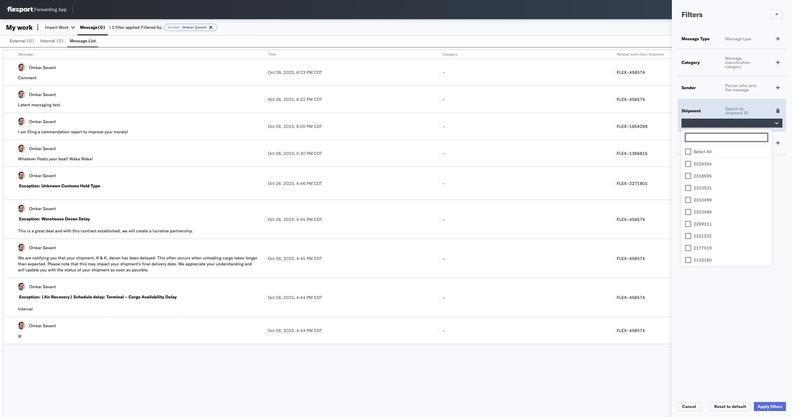 Task type: vqa. For each thing, say whether or not it's contained in the screenshot.
WAREHOUSE
yes



Task type: locate. For each thing, give the bounding box(es) containing it.
create
[[136, 228, 148, 234]]

1 vertical spatial exception:
[[19, 216, 40, 222]]

oct for @
[[268, 328, 275, 334]]

omkar savant for i
[[29, 119, 56, 124]]

delay up contract
[[79, 216, 90, 222]]

0 vertical spatial category
[[443, 52, 458, 57]]

0 horizontal spatial type
[[91, 183, 100, 189]]

type down filters
[[701, 36, 710, 41]]

3 26, from the top
[[276, 124, 283, 129]]

- for we
[[443, 256, 445, 261]]

5 26, from the top
[[276, 181, 283, 186]]

whatever floats your boat! waka waka!
[[18, 156, 93, 162]]

0 horizontal spatial as
[[111, 268, 115, 273]]

- for comment
[[443, 70, 445, 75]]

1 horizontal spatial type
[[701, 36, 710, 41]]

internal for internal
[[18, 307, 33, 312]]

3 flex- from the top
[[617, 124, 630, 129]]

:
[[180, 25, 181, 29]]

external (0)
[[10, 38, 34, 44]]

commendation
[[41, 129, 70, 135]]

occurs
[[178, 256, 191, 261]]

1 vertical spatial the
[[57, 268, 63, 273]]

0 horizontal spatial with
[[48, 268, 56, 273]]

7 cdt from the top
[[314, 256, 322, 261]]

message up list
[[80, 25, 98, 30]]

5 oct from the top
[[268, 181, 275, 186]]

the left message
[[726, 87, 732, 93]]

7 oct from the top
[[268, 256, 275, 261]]

message up category
[[726, 56, 743, 61]]

omkar savant for exception:
[[29, 173, 56, 178]]

exception: for exception: warehouse devan delay
[[19, 216, 40, 222]]

1 horizontal spatial a
[[38, 129, 40, 135]]

0 vertical spatial the
[[726, 87, 732, 93]]

1 vertical spatial to
[[727, 404, 731, 410]]

9 omkar savant from the top
[[29, 323, 56, 329]]

flex- for exception:
[[617, 181, 630, 186]]

&
[[100, 256, 103, 261]]

1 vertical spatial delay
[[166, 295, 177, 300]]

this left contract
[[72, 228, 80, 234]]

- for exception:
[[443, 181, 445, 186]]

1 vertical spatial oct 26, 2023, 4:45 pm cdt
[[268, 256, 322, 261]]

1 horizontal spatial sender
[[682, 85, 696, 90]]

message type
[[682, 36, 710, 41]]

2 cdt from the top
[[314, 97, 322, 102]]

2 2023, from the top
[[284, 97, 295, 102]]

sender for sender
[[682, 85, 696, 90]]

6 oct from the top
[[268, 217, 275, 222]]

savant up commendation
[[43, 119, 56, 124]]

1 flex- 458574 from the top
[[617, 70, 646, 75]]

1 vertical spatial with
[[48, 268, 56, 273]]

|
[[109, 25, 111, 30]]

(0) right external
[[27, 38, 34, 44]]

26, for comment
[[276, 70, 283, 75]]

0 horizontal spatial that
[[58, 256, 66, 261]]

1 vertical spatial sender
[[682, 85, 696, 90]]

forwarding app link
[[7, 7, 67, 13]]

7 omkar savant from the top
[[29, 245, 56, 251]]

work right related
[[631, 52, 639, 57]]

flex- 1854269
[[617, 124, 648, 129]]

sender up shipment
[[682, 85, 696, 90]]

2 horizontal spatial a
[[149, 228, 152, 234]]

4 oct from the top
[[268, 151, 275, 156]]

oct 26, 2023, 6:23 pm cdt
[[268, 70, 322, 75]]

2 vertical spatial exception:
[[19, 295, 40, 300]]

savant up (air
[[43, 284, 56, 290]]

delay
[[79, 216, 90, 222], [166, 295, 177, 300]]

1 exception: from the top
[[19, 183, 40, 189]]

5 cdt from the top
[[314, 181, 322, 186]]

0 vertical spatial work
[[17, 23, 33, 32]]

458574 for we
[[630, 256, 646, 261]]

1 horizontal spatial category
[[682, 60, 700, 65]]

savant for latent
[[43, 92, 56, 97]]

2 flex- from the top
[[617, 97, 630, 102]]

4 cdt from the top
[[314, 151, 322, 156]]

(0) down import work at left top
[[56, 38, 64, 44]]

report
[[71, 129, 82, 135]]

3 cdt from the top
[[314, 124, 322, 129]]

0 horizontal spatial the
[[57, 268, 63, 273]]

will down than
[[18, 268, 25, 273]]

0 vertical spatial type
[[701, 36, 710, 41]]

work for my
[[17, 23, 33, 32]]

3 exception: from the top
[[19, 295, 40, 300]]

message for message (0)
[[80, 25, 98, 30]]

1 vertical spatial category
[[682, 60, 700, 65]]

schedule
[[73, 295, 92, 300]]

a right filing
[[38, 129, 40, 135]]

this left is
[[18, 228, 26, 234]]

26, for whatever
[[276, 151, 283, 156]]

omkar for we
[[29, 245, 42, 251]]

filters
[[771, 404, 783, 410]]

0 vertical spatial and
[[55, 228, 62, 234]]

8 flex- from the top
[[617, 295, 630, 300]]

shipment inside we are notifying you that your shipment, k & k, devan has been delayed. this often occurs when unloading cargo takes longer than expected. please note that this may impact your shipment's final delivery date. we appreciate your understanding and will update you with the status of your shipment as soon as possible.
[[92, 268, 109, 273]]

delay right availability on the bottom
[[166, 295, 177, 300]]

savant up whatever floats your boat! waka waka!
[[43, 146, 56, 151]]

we down occurs
[[178, 262, 184, 267]]

0 vertical spatial oct 26, 2023, 4:45 pm cdt
[[268, 217, 322, 222]]

1 vertical spatial oct 26, 2023, 4:44 pm cdt
[[268, 328, 322, 334]]

work for related
[[631, 52, 639, 57]]

2 omkar savant from the top
[[29, 92, 56, 97]]

0 vertical spatial that
[[58, 256, 66, 261]]

omkar for exception:
[[29, 173, 42, 178]]

458574 for latent
[[630, 97, 646, 102]]

exception: warehouse devan delay
[[19, 216, 90, 222]]

7 flex- from the top
[[617, 256, 630, 261]]

savant for i
[[43, 119, 56, 124]]

0 vertical spatial sender
[[168, 25, 180, 29]]

9 26, from the top
[[276, 328, 283, 334]]

4:44
[[297, 295, 306, 300], [297, 328, 306, 334]]

9 2023, from the top
[[284, 328, 295, 334]]

you down the expected.
[[40, 268, 47, 273]]

savant for exception:
[[43, 173, 56, 178]]

0 vertical spatial this
[[72, 228, 80, 234]]

message
[[733, 87, 750, 93]]

message inside message classification category
[[726, 56, 743, 61]]

2 26, from the top
[[276, 97, 283, 102]]

1 vertical spatial this
[[157, 256, 165, 261]]

- for latent
[[443, 97, 445, 102]]

with down please
[[48, 268, 56, 273]]

message for message created date
[[726, 138, 743, 144]]

are
[[25, 256, 31, 261]]

0 vertical spatial shipment
[[726, 110, 743, 116]]

devan
[[109, 256, 121, 261]]

sender : omkar savant
[[168, 25, 207, 29]]

0 horizontal spatial and
[[55, 228, 62, 234]]

6:22
[[297, 97, 306, 102]]

import work
[[45, 25, 69, 30]]

this inside we are notifying you that your shipment, k & k, devan has been delayed. this often occurs when unloading cargo takes longer than expected. please note that this may impact your shipment's final delivery date. we appreciate your understanding and will update you with the status of your shipment as soon as possible.
[[157, 256, 165, 261]]

type
[[701, 36, 710, 41], [91, 183, 100, 189]]

458574 for @
[[630, 328, 646, 334]]

omkar savant up notifying
[[29, 245, 56, 251]]

2 resize handle column header from the left
[[433, 50, 440, 345]]

0 horizontal spatial sender
[[168, 25, 180, 29]]

availability
[[142, 295, 164, 300]]

omkar for i
[[29, 119, 42, 124]]

by:
[[157, 25, 163, 30]]

import
[[45, 25, 58, 30]]

note
[[61, 262, 70, 267]]

2 exception: from the top
[[19, 216, 40, 222]]

pm for we
[[307, 256, 313, 261]]

message inside button
[[70, 38, 87, 44]]

omkar for whatever
[[29, 146, 42, 151]]

1 4:44 from the top
[[297, 295, 306, 300]]

1 vertical spatial will
[[18, 268, 25, 273]]

458574 for comment
[[630, 70, 646, 75]]

5 pm from the top
[[307, 181, 313, 186]]

work up external (0)
[[17, 23, 33, 32]]

2023,
[[284, 70, 295, 75], [284, 97, 295, 102], [284, 124, 295, 129], [284, 151, 295, 156], [284, 181, 295, 186], [284, 217, 295, 222], [284, 256, 295, 261], [284, 295, 295, 300], [284, 328, 295, 334]]

date
[[726, 142, 734, 148]]

2 458574 from the top
[[630, 97, 646, 102]]

1 horizontal spatial we
[[178, 262, 184, 267]]

exception: left unknown
[[19, 183, 40, 189]]

9 flex- from the top
[[617, 328, 630, 334]]

internal up @ on the bottom left of the page
[[18, 307, 33, 312]]

1 vertical spatial internal
[[18, 307, 33, 312]]

oct 26, 2023, 4:44 pm cdt
[[268, 295, 322, 300], [268, 328, 322, 334]]

8 cdt from the top
[[314, 295, 322, 300]]

omkar savant for comment
[[29, 65, 56, 70]]

5:30
[[297, 151, 306, 156]]

0 horizontal spatial (0)
[[27, 38, 34, 44]]

message down filters
[[682, 36, 700, 41]]

k
[[96, 256, 99, 261]]

4 458574 from the top
[[630, 256, 646, 261]]

1 horizontal spatial (0)
[[56, 38, 64, 44]]

0 horizontal spatial will
[[18, 268, 25, 273]]

3 flex- 458574 from the top
[[617, 217, 646, 222]]

exception: left (air
[[19, 295, 40, 300]]

hold
[[80, 183, 90, 189]]

that up status
[[71, 262, 79, 267]]

2 oct from the top
[[268, 97, 275, 102]]

delayed.
[[140, 256, 156, 261]]

oct for latent
[[268, 97, 275, 102]]

as down shipment's
[[126, 268, 131, 273]]

test.
[[53, 102, 61, 108]]

1 458574 from the top
[[630, 70, 646, 75]]

sender for sender : omkar savant
[[168, 25, 180, 29]]

type right hold
[[91, 183, 100, 189]]

you
[[50, 256, 57, 261], [40, 268, 47, 273]]

1 horizontal spatial internal
[[40, 38, 55, 44]]

a right is
[[32, 228, 34, 234]]

unloading
[[203, 256, 222, 261]]

to right reset
[[727, 404, 731, 410]]

great
[[35, 228, 45, 234]]

1 flex- from the top
[[617, 70, 630, 75]]

flex- for i
[[617, 124, 630, 129]]

0 vertical spatial delay
[[79, 216, 90, 222]]

omkar savant for whatever
[[29, 146, 56, 151]]

shipment down impact
[[92, 268, 109, 273]]

2 oct 26, 2023, 4:45 pm cdt from the top
[[268, 256, 322, 261]]

we
[[18, 256, 24, 261], [178, 262, 184, 267]]

0 horizontal spatial to
[[83, 129, 87, 135]]

list box
[[682, 146, 772, 418]]

this down shipment,
[[80, 262, 87, 267]]

to right "report"
[[83, 129, 87, 135]]

4 omkar savant from the top
[[29, 146, 56, 151]]

shipment's
[[120, 262, 141, 267]]

omkar savant up messaging
[[29, 92, 56, 97]]

shipment inside search by shipment id
[[726, 110, 743, 116]]

2 horizontal spatial (0)
[[98, 25, 106, 30]]

internal inside button
[[40, 38, 55, 44]]

will inside we are notifying you that your shipment, k & k, devan has been delayed. this often occurs when unloading cargo takes longer than expected. please note that this may impact your shipment's final delivery date. we appreciate your understanding and will update you with the status of your shipment as soon as possible.
[[18, 268, 25, 273]]

update
[[26, 268, 39, 273]]

message down external (0) button
[[19, 52, 33, 57]]

None text field
[[688, 135, 768, 140]]

savant up notifying
[[43, 245, 56, 251]]

omkar for latent
[[29, 92, 42, 97]]

4 resize handle column header from the left
[[782, 50, 789, 345]]

message left created
[[726, 138, 743, 144]]

message for message type
[[726, 36, 743, 41]]

savant for we
[[43, 245, 56, 251]]

flex- for we
[[617, 256, 630, 261]]

0 horizontal spatial a
[[32, 228, 34, 234]]

9 pm from the top
[[307, 328, 313, 334]]

your down unloading
[[207, 262, 215, 267]]

oct 26, 2023, 4:45 pm cdt
[[268, 217, 322, 222], [268, 256, 322, 261]]

and down longer
[[245, 262, 252, 267]]

4 2023, from the top
[[284, 151, 295, 156]]

1 vertical spatial this
[[80, 262, 87, 267]]

exception: (air recovery) schedule delay: terminal - cargo availability delay
[[19, 295, 177, 300]]

1 horizontal spatial shipment
[[726, 110, 743, 116]]

to inside 'reset to default' button
[[727, 404, 731, 410]]

4 flex- from the top
[[617, 151, 630, 156]]

message left list
[[70, 38, 87, 44]]

we are notifying you that your shipment, k & k, devan has been delayed. this often occurs when unloading cargo takes longer than expected. please note that this may impact your shipment's final delivery date. we appreciate your understanding and will update you with the status of your shipment as soon as possible.
[[18, 256, 258, 273]]

devan
[[65, 216, 78, 222]]

omkar savant up floats
[[29, 146, 56, 151]]

1 vertical spatial shipment
[[92, 268, 109, 273]]

1 26, from the top
[[276, 70, 283, 75]]

1 vertical spatial that
[[71, 262, 79, 267]]

1 horizontal spatial that
[[71, 262, 79, 267]]

savant down internal (0) button
[[43, 65, 56, 70]]

pm for latent
[[307, 97, 313, 102]]

4 flex- 458574 from the top
[[617, 256, 646, 261]]

0 horizontal spatial shipment
[[92, 268, 109, 273]]

oct for comment
[[268, 70, 275, 75]]

0 vertical spatial exception:
[[19, 183, 40, 189]]

1 horizontal spatial to
[[727, 404, 731, 410]]

0 vertical spatial 4:44
[[297, 295, 306, 300]]

0 vertical spatial 4:45
[[297, 217, 306, 222]]

savant up test.
[[43, 92, 56, 97]]

7 2023, from the top
[[284, 256, 295, 261]]

flex- 2271801
[[617, 181, 648, 186]]

1 vertical spatial 4:44
[[297, 328, 306, 334]]

1 oct 26, 2023, 4:44 pm cdt from the top
[[268, 295, 322, 300]]

pm for @
[[307, 328, 313, 334]]

shipment left id
[[726, 110, 743, 116]]

1 horizontal spatial as
[[126, 268, 131, 273]]

2 4:44 from the top
[[297, 328, 306, 334]]

flex- 458574 for we
[[617, 256, 646, 261]]

1 vertical spatial 4:45
[[297, 256, 306, 261]]

6:23
[[297, 70, 306, 75]]

a right the 'create'
[[149, 228, 152, 234]]

7 26, from the top
[[276, 256, 283, 261]]

omkar savant up warehouse
[[29, 206, 56, 211]]

cdt for i
[[314, 124, 322, 129]]

None checkbox
[[686, 149, 692, 155], [686, 173, 692, 179], [686, 185, 692, 191], [686, 197, 692, 203], [686, 209, 692, 215], [686, 245, 692, 251], [686, 149, 692, 155], [686, 173, 692, 179], [686, 185, 692, 191], [686, 197, 692, 203], [686, 209, 692, 215], [686, 245, 692, 251]]

your up "note"
[[67, 256, 75, 261]]

will
[[129, 228, 135, 234], [18, 268, 25, 273]]

possible.
[[132, 268, 149, 273]]

5 flex- from the top
[[617, 181, 630, 186]]

omkar savant down (air
[[29, 323, 56, 329]]

None checkbox
[[686, 161, 692, 167], [686, 221, 692, 227], [686, 233, 692, 239], [686, 257, 692, 263], [686, 161, 692, 167], [686, 221, 692, 227], [686, 233, 692, 239], [686, 257, 692, 263]]

category
[[726, 64, 742, 69]]

2310499
[[694, 198, 712, 203]]

1 pm from the top
[[307, 70, 313, 75]]

omkar savant up unknown
[[29, 173, 56, 178]]

1 oct from the top
[[268, 70, 275, 75]]

resize handle column header
[[258, 50, 265, 345], [433, 50, 440, 345], [607, 50, 615, 345], [782, 50, 789, 345]]

exception:
[[19, 183, 40, 189], [19, 216, 40, 222], [19, 295, 40, 300]]

shipment
[[682, 108, 701, 114]]

omkar savant up comment
[[29, 65, 56, 70]]

message for message classification category
[[726, 56, 743, 61]]

4 26, from the top
[[276, 151, 283, 156]]

1 vertical spatial work
[[631, 52, 639, 57]]

category
[[443, 52, 458, 57], [682, 60, 700, 65]]

26, for @
[[276, 328, 283, 334]]

0 vertical spatial internal
[[40, 38, 55, 44]]

6 458574 from the top
[[630, 328, 646, 334]]

3 oct from the top
[[268, 124, 275, 129]]

1 omkar savant from the top
[[29, 65, 56, 70]]

1 2023, from the top
[[284, 70, 295, 75]]

this up delivery
[[157, 256, 165, 261]]

deal
[[46, 228, 54, 234]]

you up please
[[50, 256, 57, 261]]

2 oct 26, 2023, 4:44 pm cdt from the top
[[268, 328, 322, 334]]

the down "note"
[[57, 268, 63, 273]]

1 as from the left
[[111, 268, 115, 273]]

0 vertical spatial this
[[18, 228, 26, 234]]

will right we
[[129, 228, 135, 234]]

0 vertical spatial you
[[50, 256, 57, 261]]

internal down import
[[40, 38, 55, 44]]

1 horizontal spatial and
[[245, 262, 252, 267]]

3 2023, from the top
[[284, 124, 295, 129]]

1 horizontal spatial with
[[63, 228, 71, 234]]

savant up unknown
[[43, 173, 56, 178]]

savant down (air
[[43, 323, 56, 329]]

(0) left |
[[98, 25, 106, 30]]

flex-
[[617, 70, 630, 75], [617, 97, 630, 102], [617, 124, 630, 129], [617, 151, 630, 156], [617, 181, 630, 186], [617, 217, 630, 222], [617, 256, 630, 261], [617, 295, 630, 300], [617, 328, 630, 334]]

that up "note"
[[58, 256, 66, 261]]

0 vertical spatial will
[[129, 228, 135, 234]]

we up than
[[18, 256, 24, 261]]

omkar savant up filing
[[29, 119, 56, 124]]

message inside message created date
[[726, 138, 743, 144]]

message for message
[[19, 52, 33, 57]]

message left type in the top of the page
[[726, 36, 743, 41]]

cdt for latent
[[314, 97, 322, 102]]

3 omkar savant from the top
[[29, 119, 56, 124]]

as
[[111, 268, 115, 273], [126, 268, 131, 273]]

2 flex- 458574 from the top
[[617, 97, 646, 102]]

1 resize handle column header from the left
[[258, 50, 265, 345]]

oct 26, 2023, 6:00 pm cdt
[[268, 124, 322, 129]]

as left soon
[[111, 268, 115, 273]]

6 flex- 458574 from the top
[[617, 328, 646, 334]]

cdt for @
[[314, 328, 322, 334]]

6:00
[[297, 124, 306, 129]]

4 pm from the top
[[307, 151, 313, 156]]

sender right by:
[[168, 25, 180, 29]]

| 1 filter applied filtered by:
[[109, 25, 163, 30]]

omkar savant
[[29, 65, 56, 70], [29, 92, 56, 97], [29, 119, 56, 124], [29, 146, 56, 151], [29, 173, 56, 178], [29, 206, 56, 211], [29, 245, 56, 251], [29, 284, 56, 290], [29, 323, 56, 329]]

26, for i
[[276, 124, 283, 129]]

1 vertical spatial we
[[178, 262, 184, 267]]

notifying
[[32, 256, 49, 261]]

pm for whatever
[[307, 151, 313, 156]]

5 2023, from the top
[[284, 181, 295, 186]]

2133180
[[694, 258, 712, 263]]

classification
[[726, 60, 751, 65]]

2 4:45 from the top
[[297, 256, 306, 261]]

with down devan
[[63, 228, 71, 234]]

forwarding
[[34, 7, 57, 12]]

omkar savant up (air
[[29, 284, 56, 290]]

delay:
[[93, 295, 105, 300]]

1 horizontal spatial work
[[631, 52, 639, 57]]

9 oct from the top
[[268, 328, 275, 334]]

0 horizontal spatial work
[[17, 23, 33, 32]]

3 pm from the top
[[307, 124, 313, 129]]

1 cdt from the top
[[314, 70, 322, 75]]

0 vertical spatial oct 26, 2023, 4:44 pm cdt
[[268, 295, 322, 300]]

3 resize handle column header from the left
[[607, 50, 615, 345]]

6 pm from the top
[[307, 217, 313, 222]]

7 pm from the top
[[307, 256, 313, 261]]

1 horizontal spatial the
[[726, 87, 732, 93]]

0 horizontal spatial internal
[[18, 307, 33, 312]]

1 vertical spatial and
[[245, 262, 252, 267]]

person who sent the message
[[726, 83, 757, 93]]

0 horizontal spatial you
[[40, 268, 47, 273]]

9 cdt from the top
[[314, 328, 322, 334]]

search
[[726, 106, 739, 112]]

2023, for exception:
[[284, 181, 295, 186]]

2023, for @
[[284, 328, 295, 334]]

5 omkar savant from the top
[[29, 173, 56, 178]]

2 pm from the top
[[307, 97, 313, 102]]

exception: for exception: unknown customs hold type
[[19, 183, 40, 189]]

and right deal
[[55, 228, 62, 234]]

omkar savant for latent
[[29, 92, 56, 97]]

1 horizontal spatial this
[[157, 256, 165, 261]]

0 vertical spatial with
[[63, 228, 71, 234]]

omkar savant for we
[[29, 245, 56, 251]]

1 horizontal spatial you
[[50, 256, 57, 261]]

pm for i
[[307, 124, 313, 129]]

6 26, from the top
[[276, 217, 283, 222]]

0 horizontal spatial we
[[18, 256, 24, 261]]

exception: up is
[[19, 216, 40, 222]]



Task type: describe. For each thing, give the bounding box(es) containing it.
flex- 458574 for latent
[[617, 97, 646, 102]]

waka!
[[81, 156, 93, 162]]

cargo
[[129, 295, 141, 300]]

(0) for internal (0)
[[56, 38, 64, 44]]

omkar for @
[[29, 323, 42, 329]]

external
[[10, 38, 25, 44]]

applied
[[126, 25, 140, 30]]

has
[[122, 256, 129, 261]]

lucrative
[[153, 228, 169, 234]]

established,
[[98, 228, 121, 234]]

- for i
[[443, 124, 445, 129]]

internal (0) button
[[38, 35, 67, 47]]

terminal
[[106, 295, 124, 300]]

message classification category
[[726, 56, 751, 69]]

savant for whatever
[[43, 146, 56, 151]]

forwarding app
[[34, 7, 67, 12]]

partnership.
[[170, 228, 194, 234]]

morale!
[[114, 129, 128, 135]]

floats
[[37, 156, 48, 162]]

cancel button
[[679, 403, 701, 412]]

2177519
[[694, 246, 712, 251]]

1366815
[[630, 151, 648, 156]]

8 oct from the top
[[268, 295, 275, 300]]

exception: for exception: (air recovery) schedule delay: terminal - cargo availability delay
[[19, 295, 40, 300]]

created date
[[682, 140, 709, 146]]

created
[[744, 138, 758, 144]]

customs
[[61, 183, 79, 189]]

6 2023, from the top
[[284, 217, 295, 222]]

6 flex- from the top
[[617, 217, 630, 222]]

oct 26, 2023, 5:30 pm cdt
[[268, 151, 322, 156]]

filing
[[27, 129, 37, 135]]

(0) for external (0)
[[27, 38, 34, 44]]

shipment,
[[76, 256, 95, 261]]

id
[[745, 110, 749, 116]]

and inside we are notifying you that your shipment, k & k, devan has been delayed. this often occurs when unloading cargo takes longer than expected. please note that this may impact your shipment's final delivery date. we appreciate your understanding and will update you with the status of your shipment as soon as possible.
[[245, 262, 252, 267]]

when
[[192, 256, 202, 261]]

26, for we
[[276, 256, 283, 261]]

8 omkar savant from the top
[[29, 284, 56, 290]]

the inside person who sent the message
[[726, 87, 732, 93]]

person
[[726, 83, 739, 88]]

your down 'devan'
[[111, 262, 119, 267]]

message type
[[726, 36, 752, 41]]

latent messaging test.
[[18, 102, 61, 108]]

3 458574 from the top
[[630, 217, 646, 222]]

1 oct 26, 2023, 4:45 pm cdt from the top
[[268, 217, 322, 222]]

your left morale!
[[105, 129, 113, 135]]

list box containing select all
[[682, 146, 772, 418]]

1 horizontal spatial delay
[[166, 295, 177, 300]]

pm for comment
[[307, 70, 313, 75]]

flex- for @
[[617, 328, 630, 334]]

type
[[744, 36, 752, 41]]

related
[[618, 52, 630, 57]]

time
[[268, 52, 276, 57]]

resize handle column header for category
[[607, 50, 615, 345]]

my work
[[6, 23, 33, 32]]

8 2023, from the top
[[284, 295, 295, 300]]

savant for @
[[43, 323, 56, 329]]

related work item/shipment
[[618, 52, 664, 57]]

2269211
[[694, 222, 712, 227]]

this inside we are notifying you that your shipment, k & k, devan has been delayed. this often occurs when unloading cargo takes longer than expected. please note that this may impact your shipment's final delivery date. we appreciate your understanding and will update you with the status of your shipment as soon as possible.
[[80, 262, 87, 267]]

message for message type
[[682, 36, 700, 41]]

1 vertical spatial type
[[91, 183, 100, 189]]

flex- 458574 for @
[[617, 328, 646, 334]]

list
[[88, 38, 96, 44]]

0 vertical spatial to
[[83, 129, 87, 135]]

date
[[699, 140, 709, 146]]

savant up warehouse
[[43, 206, 56, 211]]

2271801
[[630, 181, 648, 186]]

- for whatever
[[443, 151, 445, 156]]

status
[[64, 268, 76, 273]]

2023, for latent
[[284, 97, 295, 102]]

unknown
[[41, 183, 60, 189]]

flex- 1366815
[[617, 151, 648, 156]]

8 pm from the top
[[307, 295, 313, 300]]

been
[[130, 256, 139, 261]]

default
[[732, 404, 747, 410]]

2029354
[[694, 161, 712, 167]]

2023, for we
[[284, 256, 295, 261]]

improve
[[88, 129, 103, 135]]

oct for i
[[268, 124, 275, 129]]

reset to default
[[715, 404, 747, 410]]

1 horizontal spatial will
[[129, 228, 135, 234]]

search by shipment id
[[726, 106, 749, 116]]

than
[[18, 262, 27, 267]]

work
[[59, 25, 69, 30]]

apply filters button
[[755, 403, 787, 412]]

0 vertical spatial we
[[18, 256, 24, 261]]

with inside we are notifying you that your shipment, k & k, devan has been delayed. this often occurs when unloading cargo takes longer than expected. please note that this may impact your shipment's final delivery date. we appreciate your understanding and will update you with the status of your shipment as soon as possible.
[[48, 268, 56, 273]]

savant for comment
[[43, 65, 56, 70]]

select all
[[694, 149, 712, 155]]

we
[[122, 228, 128, 234]]

resize handle column header for time
[[433, 50, 440, 345]]

2023, for comment
[[284, 70, 295, 75]]

omkar savant for @
[[29, 323, 56, 329]]

5 flex- 458574 from the top
[[617, 295, 646, 300]]

flex- for comment
[[617, 70, 630, 75]]

oct for whatever
[[268, 151, 275, 156]]

26, for exception:
[[276, 181, 283, 186]]

(0) for message (0)
[[98, 25, 106, 30]]

date.
[[168, 262, 177, 267]]

Search Shipments (/) text field
[[678, 5, 736, 14]]

often
[[167, 256, 177, 261]]

appreciate
[[186, 262, 206, 267]]

- for @
[[443, 328, 445, 334]]

flex- for whatever
[[617, 151, 630, 156]]

cdt for whatever
[[314, 151, 322, 156]]

2023, for whatever
[[284, 151, 295, 156]]

takes
[[234, 256, 245, 261]]

apply filters
[[758, 404, 783, 410]]

8 26, from the top
[[276, 295, 283, 300]]

i am filing a commendation report to improve your morale!
[[18, 129, 128, 135]]

1 vertical spatial you
[[40, 268, 47, 273]]

savant right :
[[195, 25, 207, 29]]

external (0) button
[[7, 35, 38, 47]]

k,
[[104, 256, 108, 261]]

pm for exception:
[[307, 181, 313, 186]]

(air
[[41, 295, 50, 300]]

resize handle column header for message
[[258, 50, 265, 345]]

may
[[88, 262, 96, 267]]

exception: unknown customs hold type
[[19, 183, 100, 189]]

0 horizontal spatial this
[[18, 228, 26, 234]]

app
[[58, 7, 67, 12]]

my
[[6, 23, 16, 32]]

flexport. image
[[7, 7, 34, 13]]

cdt for comment
[[314, 70, 322, 75]]

oct 26, 2023, 4:46 pm cdt
[[268, 181, 322, 186]]

waka
[[69, 156, 80, 162]]

of
[[77, 268, 81, 273]]

i
[[18, 129, 19, 135]]

filters
[[682, 10, 703, 19]]

2023, for i
[[284, 124, 295, 129]]

your left boat!
[[49, 156, 57, 162]]

am
[[20, 129, 26, 135]]

2 as from the left
[[126, 268, 131, 273]]

26, for latent
[[276, 97, 283, 102]]

resize handle column header for related work item/shipment
[[782, 50, 789, 345]]

1 4:45 from the top
[[297, 217, 306, 222]]

your right of
[[82, 268, 91, 273]]

flex- for latent
[[617, 97, 630, 102]]

0 horizontal spatial category
[[443, 52, 458, 57]]

5 458574 from the top
[[630, 295, 646, 300]]

cdt for exception:
[[314, 181, 322, 186]]

soon
[[116, 268, 125, 273]]

6 cdt from the top
[[314, 217, 322, 222]]

2221222
[[694, 234, 712, 239]]

cdt for we
[[314, 256, 322, 261]]

0 horizontal spatial delay
[[79, 216, 90, 222]]

6 omkar savant from the top
[[29, 206, 56, 211]]

flex- 458574 for comment
[[617, 70, 646, 75]]

who
[[740, 83, 748, 88]]

oct for exception:
[[268, 181, 275, 186]]

the inside we are notifying you that your shipment, k & k, devan has been delayed. this often occurs when unloading cargo takes longer than expected. please note that this may impact your shipment's final delivery date. we appreciate your understanding and will update you with the status of your shipment as soon as possible.
[[57, 268, 63, 273]]

omkar for comment
[[29, 65, 42, 70]]

latent
[[18, 102, 30, 108]]

understanding
[[216, 262, 244, 267]]

message for message list
[[70, 38, 87, 44]]

oct for we
[[268, 256, 275, 261]]

delivery
[[152, 262, 166, 267]]

this is a great deal and with this contract established, we will create a lucrative partnership.
[[18, 228, 194, 234]]

internal for internal (0)
[[40, 38, 55, 44]]



